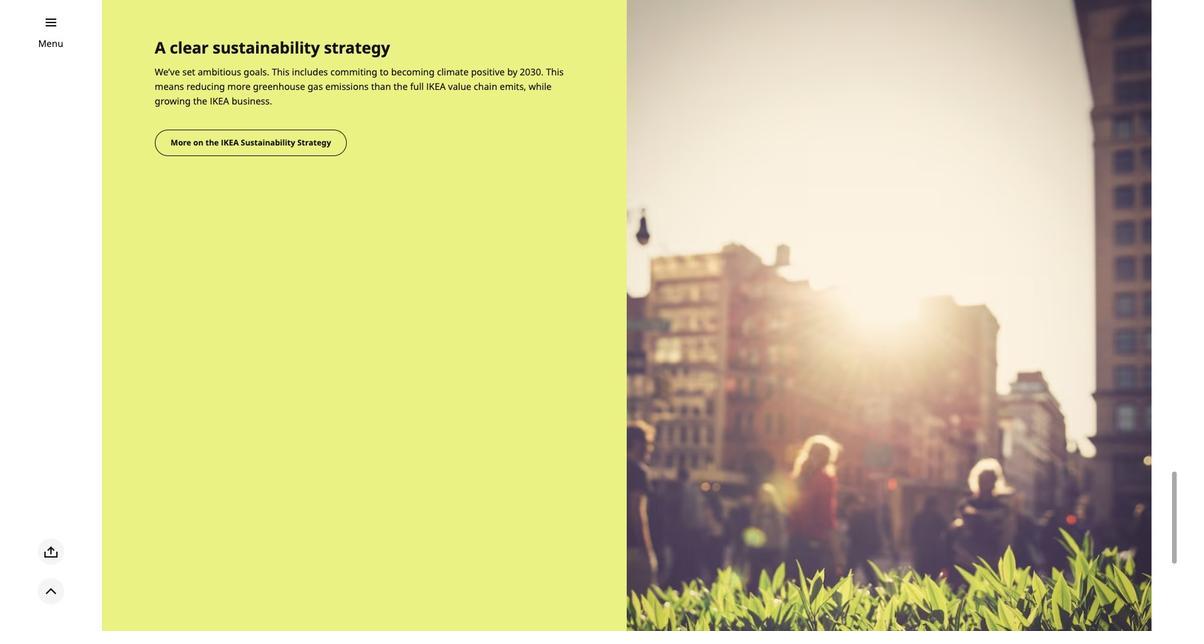 Task type: locate. For each thing, give the bounding box(es) containing it.
this
[[272, 66, 290, 78], [546, 66, 564, 78]]

the
[[394, 80, 408, 93], [193, 95, 207, 107], [206, 137, 219, 148]]

than
[[371, 80, 391, 93]]

1 horizontal spatial this
[[546, 66, 564, 78]]

2 this from the left
[[546, 66, 564, 78]]

ikea down reducing
[[210, 95, 229, 107]]

while
[[529, 80, 552, 93]]

reducing
[[187, 80, 225, 93]]

the inside button
[[206, 137, 219, 148]]

ikea right full
[[427, 80, 446, 93]]

clear
[[170, 37, 209, 59]]

chain
[[474, 80, 498, 93]]

more on the ikea sustainability strategy button
[[155, 130, 347, 156]]

value
[[448, 80, 472, 93]]

strategy
[[324, 37, 390, 59]]

the down reducing
[[193, 95, 207, 107]]

ikea inside button
[[221, 137, 239, 148]]

set
[[182, 66, 195, 78]]

2 vertical spatial the
[[206, 137, 219, 148]]

the right on
[[206, 137, 219, 148]]

sustainability
[[213, 37, 320, 59]]

2 vertical spatial ikea
[[221, 137, 239, 148]]

this up greenhouse
[[272, 66, 290, 78]]

0 horizontal spatial this
[[272, 66, 290, 78]]

growing
[[155, 95, 191, 107]]

positive
[[471, 66, 505, 78]]

strategy
[[298, 137, 331, 148]]

menu button
[[38, 36, 63, 51]]

this up while
[[546, 66, 564, 78]]

1 vertical spatial ikea
[[210, 95, 229, 107]]

on
[[193, 137, 204, 148]]

the left full
[[394, 80, 408, 93]]

1 vertical spatial the
[[193, 95, 207, 107]]

0 vertical spatial the
[[394, 80, 408, 93]]

sustainability
[[241, 137, 295, 148]]

ikea right on
[[221, 137, 239, 148]]

ikea
[[427, 80, 446, 93], [210, 95, 229, 107], [221, 137, 239, 148]]

by
[[508, 66, 518, 78]]

we've
[[155, 66, 180, 78]]

goals.
[[244, 66, 270, 78]]



Task type: describe. For each thing, give the bounding box(es) containing it.
gas
[[308, 80, 323, 93]]

full
[[410, 80, 424, 93]]

more
[[171, 137, 191, 148]]

to
[[380, 66, 389, 78]]

becoming
[[391, 66, 435, 78]]

a clear sustainability strategy
[[155, 37, 390, 59]]

commiting
[[331, 66, 378, 78]]

we've set ambitious goals. this includes commiting to becoming climate positive by 2030. this means reducing more greenhouse gas emissions than the full ikea value chain emits, while growing the ikea business.
[[155, 66, 564, 107]]

1 this from the left
[[272, 66, 290, 78]]

climate
[[437, 66, 469, 78]]

0 vertical spatial ikea
[[427, 80, 446, 93]]

more
[[228, 80, 251, 93]]

business.
[[232, 95, 272, 107]]

2030.
[[520, 66, 544, 78]]

emissions
[[326, 80, 369, 93]]

includes
[[292, 66, 328, 78]]

menu
[[38, 37, 63, 50]]

emits,
[[500, 80, 527, 93]]

a
[[155, 37, 166, 59]]

means
[[155, 80, 184, 93]]

more on the ikea sustainability strategy
[[171, 137, 331, 148]]

ambitious
[[198, 66, 241, 78]]

greenhouse
[[253, 80, 305, 93]]



Task type: vqa. For each thing, say whether or not it's contained in the screenshot.
the ambitious
yes



